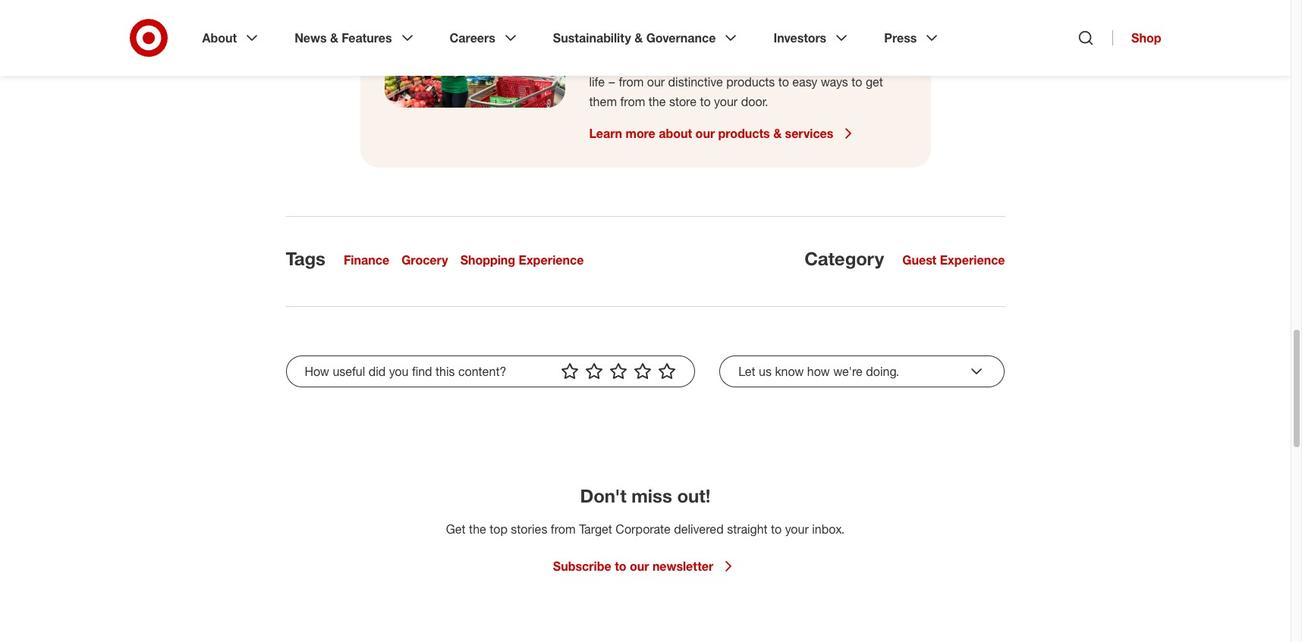 Task type: vqa. For each thing, say whether or not it's contained in the screenshot.
– at the top left of the page
yes



Task type: describe. For each thing, give the bounding box(es) containing it.
corporate
[[616, 522, 671, 538]]

all
[[589, 18, 611, 41]]

them
[[589, 94, 617, 110]]

careers
[[450, 30, 495, 46]]

the left top
[[469, 522, 486, 538]]

delivered
[[674, 522, 724, 538]]

news
[[295, 30, 327, 46]]

shop
[[1132, 30, 1162, 46]]

content?
[[458, 365, 506, 380]]

the left store
[[649, 94, 666, 110]]

how useful did you find this content?
[[305, 365, 506, 380]]

press link
[[874, 18, 952, 58]]

1 vertical spatial products
[[718, 126, 770, 142]]

get
[[446, 522, 466, 538]]

all
[[691, 55, 703, 70]]

stories
[[511, 522, 547, 538]]

help
[[664, 55, 687, 70]]

more
[[626, 126, 656, 142]]

everyday
[[853, 55, 902, 70]]

services
[[785, 126, 834, 142]]

news & features link
[[284, 18, 427, 58]]

the right "all"
[[616, 18, 644, 41]]

get the top stories from target corporate delivered straight to your inbox.
[[446, 522, 845, 538]]

learn
[[589, 126, 622, 142]]

0 horizontal spatial ways
[[649, 18, 693, 41]]

sustainability & governance link
[[543, 18, 751, 58]]

ways inside the we're here to help all families discover the joy of everyday life – from our distinctive products to easy ways to get them from the store to your door.
[[821, 75, 848, 90]]

your inside the we're here to help all families discover the joy of everyday life – from our distinctive products to easy ways to get them from the store to your door.
[[714, 94, 738, 110]]

target
[[579, 522, 612, 538]]

governance
[[646, 30, 716, 46]]

features
[[342, 30, 392, 46]]

let us know how we're doing. button
[[739, 363, 986, 381]]

2 vertical spatial from
[[551, 522, 576, 538]]

subscribe
[[553, 560, 611, 575]]

press
[[884, 30, 917, 46]]

to down distinctive
[[700, 94, 711, 110]]

easy
[[793, 75, 818, 90]]

to left help
[[650, 55, 661, 70]]

grocery link
[[402, 253, 448, 268]]

shopping experience
[[460, 253, 584, 268]]

experience for shopping experience
[[519, 253, 584, 268]]

inbox.
[[812, 522, 845, 538]]

miss
[[632, 485, 672, 508]]

don't
[[580, 485, 627, 508]]

shopping experience link
[[460, 253, 584, 268]]

1 horizontal spatial your
[[785, 522, 809, 538]]

families
[[706, 55, 747, 70]]

grocery
[[402, 253, 448, 268]]

know
[[775, 365, 804, 380]]

experience for guest experience
[[940, 253, 1005, 268]]

useful
[[333, 365, 365, 380]]

all the ways
[[589, 18, 693, 41]]

news & features
[[295, 30, 392, 46]]

out!
[[677, 485, 711, 508]]

doing.
[[866, 365, 899, 380]]

how
[[305, 365, 329, 380]]

guest experience link
[[903, 253, 1005, 268]]

subscribe to our newsletter
[[553, 560, 714, 575]]

products inside the we're here to help all families discover the joy of everyday life – from our distinctive products to easy ways to get them from the store to your door.
[[726, 75, 775, 90]]



Task type: locate. For each thing, give the bounding box(es) containing it.
subscribe to our newsletter link
[[553, 558, 738, 576]]

our down help
[[647, 75, 665, 90]]

ways up help
[[649, 18, 693, 41]]

careers link
[[439, 18, 530, 58]]

products down the door.
[[718, 126, 770, 142]]

find
[[412, 365, 432, 380]]

get
[[866, 75, 883, 90]]

& right the news
[[330, 30, 338, 46]]

finance link
[[344, 253, 389, 268]]

the
[[616, 18, 644, 41], [800, 55, 817, 70], [649, 94, 666, 110], [469, 522, 486, 538]]

investors
[[774, 30, 827, 46]]

& up here
[[635, 30, 643, 46]]

2 horizontal spatial &
[[773, 126, 782, 142]]

straight
[[727, 522, 768, 538]]

your
[[714, 94, 738, 110], [785, 522, 809, 538]]

2 experience from the left
[[940, 253, 1005, 268]]

did
[[369, 365, 386, 380]]

0 vertical spatial ways
[[649, 18, 693, 41]]

1 vertical spatial ways
[[821, 75, 848, 90]]

1 vertical spatial from
[[620, 94, 645, 110]]

ways down the joy
[[821, 75, 848, 90]]

let us know how we're doing.
[[739, 365, 899, 380]]

finance
[[344, 253, 389, 268]]

0 vertical spatial products
[[726, 75, 775, 90]]

our
[[647, 75, 665, 90], [696, 126, 715, 142], [630, 560, 649, 575]]

from right them
[[620, 94, 645, 110]]

–
[[608, 75, 615, 90]]

1 vertical spatial your
[[785, 522, 809, 538]]

1 horizontal spatial ways
[[821, 75, 848, 90]]

this
[[436, 365, 455, 380]]

guest experience
[[903, 253, 1005, 268]]

learn more about our products & services
[[589, 126, 834, 142]]

to
[[650, 55, 661, 70], [778, 75, 789, 90], [852, 75, 862, 90], [700, 94, 711, 110], [771, 522, 782, 538], [615, 560, 627, 575]]

from left target
[[551, 522, 576, 538]]

you
[[389, 365, 409, 380]]

0 vertical spatial our
[[647, 75, 665, 90]]

from
[[619, 75, 644, 90], [620, 94, 645, 110], [551, 522, 576, 538]]

ways
[[649, 18, 693, 41], [821, 75, 848, 90]]

& for sustainability
[[635, 30, 643, 46]]

&
[[330, 30, 338, 46], [635, 30, 643, 46], [773, 126, 782, 142]]

your left inbox.
[[785, 522, 809, 538]]

we're
[[833, 365, 863, 380]]

category
[[805, 248, 884, 271]]

of
[[839, 55, 850, 70]]

1 experience from the left
[[519, 253, 584, 268]]

& left services
[[773, 126, 782, 142]]

about link
[[192, 18, 272, 58]]

products
[[726, 75, 775, 90], [718, 126, 770, 142]]

learn more about our products & services link
[[589, 125, 858, 143]]

your left the door.
[[714, 94, 738, 110]]

we're here to help all families discover the joy of everyday life – from our distinctive products to easy ways to get them from the store to your door.
[[589, 55, 902, 110]]

joy
[[821, 55, 836, 70]]

don't miss out!
[[580, 485, 711, 508]]

door.
[[741, 94, 768, 110]]

top
[[490, 522, 508, 538]]

shopping
[[460, 253, 515, 268]]

to right subscribe
[[615, 560, 627, 575]]

0 vertical spatial from
[[619, 75, 644, 90]]

0 horizontal spatial &
[[330, 30, 338, 46]]

sustainability
[[553, 30, 631, 46]]

newsletter
[[653, 560, 714, 575]]

here
[[623, 55, 647, 70]]

0 horizontal spatial experience
[[519, 253, 584, 268]]

experience
[[519, 253, 584, 268], [940, 253, 1005, 268]]

experience right shopping
[[519, 253, 584, 268]]

to left get
[[852, 75, 862, 90]]

our inside the we're here to help all families discover the joy of everyday life – from our distinctive products to easy ways to get them from the store to your door.
[[647, 75, 665, 90]]

let
[[739, 365, 756, 380]]

sustainability & governance
[[553, 30, 716, 46]]

we're
[[589, 55, 619, 70]]

our right about
[[696, 126, 715, 142]]

distinctive
[[668, 75, 723, 90]]

the left the joy
[[800, 55, 817, 70]]

0 vertical spatial your
[[714, 94, 738, 110]]

tags
[[286, 248, 326, 271]]

investors link
[[763, 18, 862, 58]]

& inside "link"
[[635, 30, 643, 46]]

about
[[202, 30, 237, 46]]

about
[[659, 126, 692, 142]]

2 vertical spatial our
[[630, 560, 649, 575]]

to left easy on the top right of page
[[778, 75, 789, 90]]

1 horizontal spatial experience
[[940, 253, 1005, 268]]

us
[[759, 365, 772, 380]]

& for news
[[330, 30, 338, 46]]

store
[[669, 94, 697, 110]]

experience right 'guest'
[[940, 253, 1005, 268]]

to right straight
[[771, 522, 782, 538]]

discover
[[751, 55, 797, 70]]

shop link
[[1113, 30, 1162, 46]]

life
[[589, 75, 605, 90]]

from right –
[[619, 75, 644, 90]]

1 horizontal spatial &
[[635, 30, 643, 46]]

how
[[807, 365, 830, 380]]

1 vertical spatial our
[[696, 126, 715, 142]]

products up the door.
[[726, 75, 775, 90]]

guest
[[903, 253, 937, 268]]

our down corporate on the bottom
[[630, 560, 649, 575]]

0 horizontal spatial your
[[714, 94, 738, 110]]



